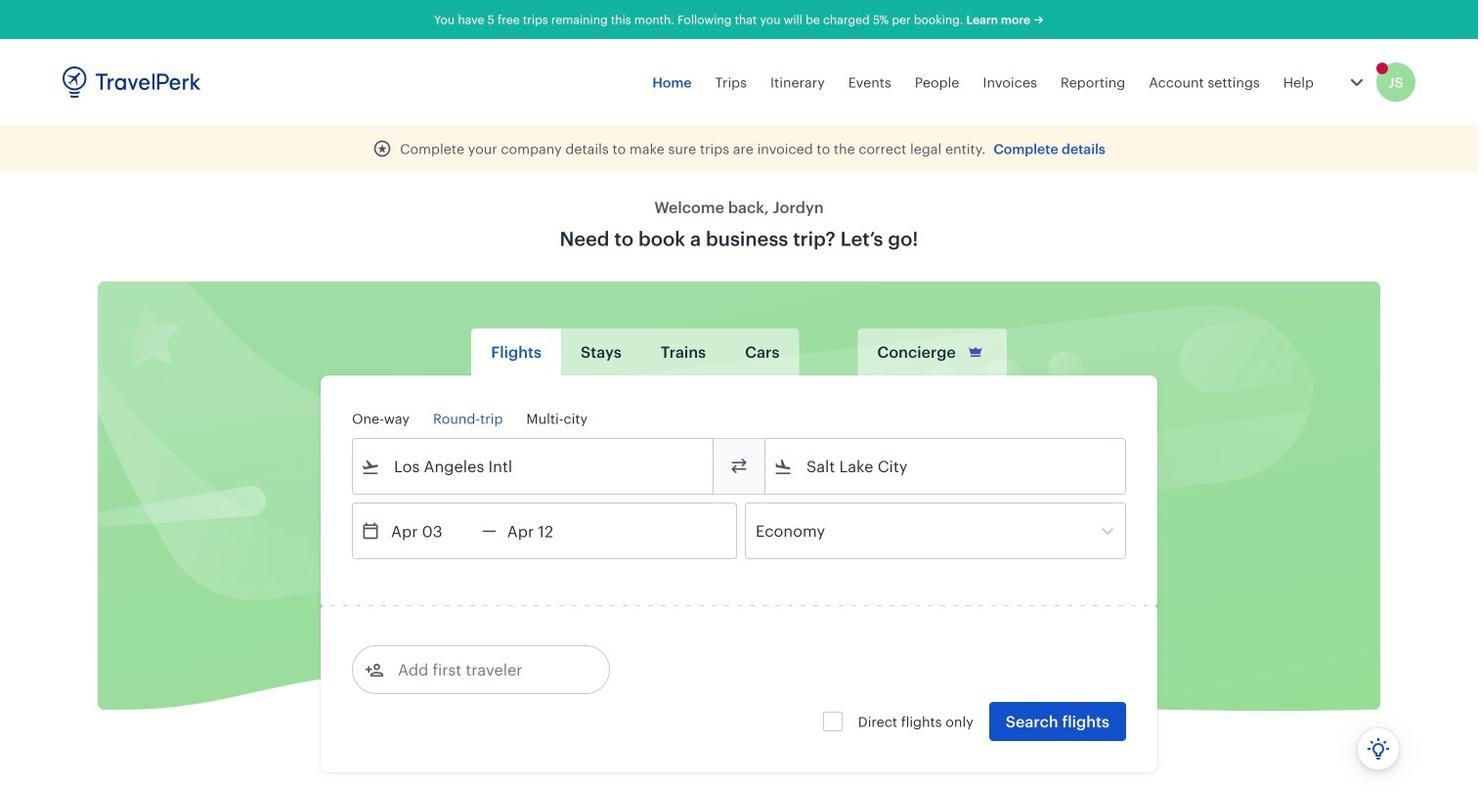 Task type: describe. For each thing, give the bounding box(es) containing it.
From search field
[[380, 451, 688, 482]]

Add first traveler search field
[[384, 654, 588, 686]]

Return text field
[[497, 504, 598, 558]]



Task type: vqa. For each thing, say whether or not it's contained in the screenshot.
American Airlines icon
no



Task type: locate. For each thing, give the bounding box(es) containing it.
To search field
[[793, 451, 1100, 482]]

Depart text field
[[380, 504, 482, 558]]



